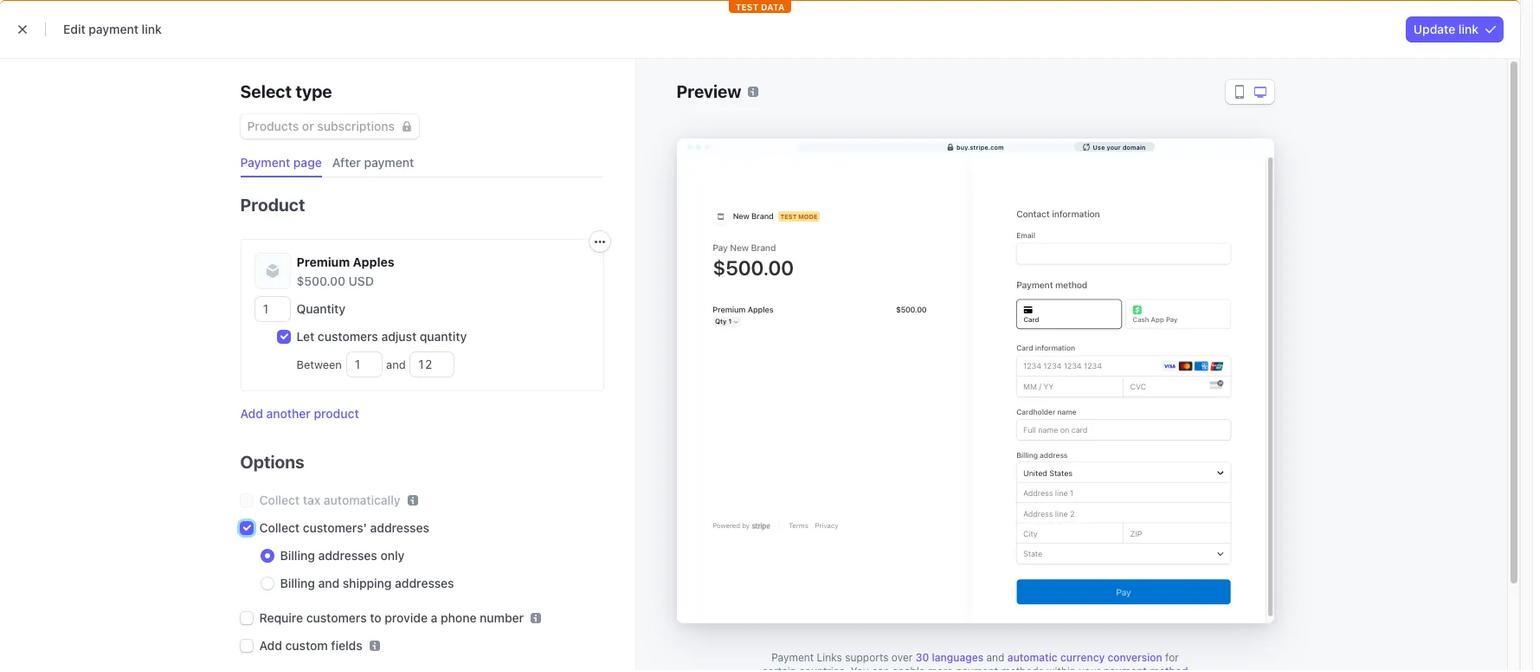 Task type: describe. For each thing, give the bounding box(es) containing it.
conversion
[[1108, 651, 1163, 664]]

provide
[[385, 611, 428, 625]]

reports
[[488, 48, 533, 62]]

tax
[[303, 493, 321, 507]]

payment for edit
[[89, 22, 139, 36]]

edit payment link
[[63, 22, 162, 36]]

or
[[302, 119, 314, 133]]

custom
[[285, 638, 328, 653]]

your
[[1107, 143, 1121, 150]]

payments link
[[118, 45, 191, 66]]

2 vertical spatial addresses
[[395, 576, 454, 591]]

home
[[72, 48, 106, 62]]

create button
[[1200, 9, 1272, 29]]

payment page tab panel
[[226, 178, 610, 670]]

options
[[240, 452, 305, 472]]

payment for after
[[364, 155, 414, 170]]

between
[[297, 358, 345, 372]]

Quantity number field
[[255, 297, 290, 321]]

premium apples $500.00 usd
[[297, 255, 394, 288]]

billing for billing addresses only
[[280, 548, 315, 563]]

after payment button
[[325, 149, 424, 178]]

billing addresses only
[[280, 548, 405, 563]]

payments element
[[63, 0, 219, 670]]

test mode
[[1335, 48, 1395, 62]]

connect link
[[545, 45, 610, 66]]

billing and shipping addresses
[[280, 576, 454, 591]]

preview
[[677, 81, 742, 101]]

30 languages link
[[916, 651, 984, 664]]

let customers adjust quantity
[[297, 329, 467, 344]]

automatic
[[1008, 651, 1058, 664]]

developers link
[[1243, 45, 1325, 66]]

products or subscriptions button
[[240, 111, 419, 139]]

update link button
[[1407, 16, 1503, 42]]

type
[[296, 81, 332, 101]]

customers for require
[[306, 611, 367, 625]]

after
[[332, 155, 361, 170]]

payments
[[126, 48, 183, 62]]

products for products
[[359, 48, 411, 62]]

fields
[[331, 638, 363, 653]]

new brand button
[[63, 7, 166, 31]]

page
[[293, 155, 322, 170]]

mode
[[1363, 48, 1395, 62]]

currency
[[1061, 651, 1105, 664]]

add custom fields
[[259, 638, 363, 653]]

create
[[1211, 12, 1244, 25]]

billing for billing
[[432, 48, 467, 62]]

shipping
[[343, 576, 392, 591]]

require customers to provide a phone number
[[259, 611, 524, 625]]

add for add another product
[[240, 406, 263, 421]]

payment page button
[[233, 149, 332, 178]]

automatic currency conversion
[[1008, 651, 1163, 664]]

subscriptions
[[317, 119, 395, 133]]

$500.00
[[297, 274, 346, 288]]

0 vertical spatial and
[[383, 358, 409, 372]]

test
[[736, 74, 759, 84]]

Minimum adjustable quantity number field
[[347, 352, 381, 377]]

brand
[[119, 13, 149, 26]]

usd
[[349, 274, 374, 288]]

new
[[94, 13, 117, 26]]

add another product
[[240, 406, 359, 421]]

update
[[1414, 22, 1456, 36]]

adjust
[[381, 329, 417, 344]]

reports link
[[479, 45, 541, 66]]

use your domain
[[1093, 143, 1146, 150]]

collect for collect tax automatically
[[259, 493, 300, 507]]

add for add custom fields
[[259, 638, 282, 653]]

1 vertical spatial addresses
[[318, 548, 377, 563]]

data
[[761, 74, 785, 84]]

1 link from the left
[[142, 22, 162, 36]]

edit
[[63, 22, 85, 36]]

automatic currency conversion link
[[1008, 651, 1163, 664]]



Task type: vqa. For each thing, say whether or not it's contained in the screenshot.
the another
yes



Task type: locate. For each thing, give the bounding box(es) containing it.
customers up the fields
[[306, 611, 367, 625]]

and
[[383, 358, 409, 372], [318, 576, 340, 591]]

premium
[[297, 255, 350, 269]]

svg image
[[594, 237, 605, 247]]

and down adjust
[[383, 358, 409, 372]]

connect
[[553, 48, 602, 62]]

add left another
[[240, 406, 263, 421]]

None search field
[[530, 8, 956, 30]]

billing up require
[[280, 576, 315, 591]]

0 horizontal spatial products
[[247, 119, 299, 133]]

add another product button
[[240, 405, 359, 423]]

0 vertical spatial addresses
[[370, 520, 429, 535]]

more
[[623, 48, 652, 62]]

number
[[480, 611, 524, 625]]

0 horizontal spatial link
[[142, 22, 162, 36]]

billing down customers'
[[280, 548, 315, 563]]

products left or
[[247, 119, 299, 133]]

product
[[314, 406, 359, 421]]

payment link settings tab list
[[233, 149, 604, 178]]

test data
[[736, 74, 785, 84]]

0 vertical spatial payment
[[89, 22, 139, 36]]

1 horizontal spatial payment
[[364, 155, 414, 170]]

billing for billing and shipping addresses
[[280, 576, 315, 591]]

1 vertical spatial products
[[247, 119, 299, 133]]

balances
[[204, 48, 255, 62]]

addresses up only
[[370, 520, 429, 535]]

more button
[[614, 45, 678, 66]]

developers
[[1252, 48, 1316, 62]]

addresses down collect customers' addresses
[[318, 548, 377, 563]]

collect customers' addresses
[[259, 520, 429, 535]]

collect
[[259, 493, 300, 507], [259, 520, 300, 535]]

select
[[240, 81, 292, 101]]

another
[[266, 406, 311, 421]]

2 vertical spatial billing
[[280, 576, 315, 591]]

a
[[431, 611, 438, 625]]

products for products or subscriptions
[[247, 119, 299, 133]]

test
[[1335, 48, 1360, 62]]

select type
[[240, 81, 332, 101]]

domain
[[1123, 143, 1146, 150]]

2 collect from the top
[[259, 520, 300, 535]]

phone
[[441, 611, 477, 625]]

1 horizontal spatial products
[[359, 48, 411, 62]]

add
[[240, 406, 263, 421], [259, 638, 282, 653]]

customers
[[276, 48, 339, 62]]

link
[[142, 22, 162, 36], [1459, 22, 1479, 36]]

only
[[381, 548, 405, 563]]

collect tax automatically
[[259, 493, 401, 507]]

billing link
[[423, 45, 475, 66]]

collect left customers'
[[259, 520, 300, 535]]

billing left reports
[[432, 48, 467, 62]]

home link
[[63, 45, 114, 66]]

addresses up a
[[395, 576, 454, 591]]

product
[[240, 195, 305, 215]]

1 vertical spatial billing
[[280, 548, 315, 563]]

collect for collect customers' addresses
[[259, 520, 300, 535]]

customers'
[[303, 520, 367, 535]]

link right update
[[1459, 22, 1479, 36]]

buy.stripe.com
[[957, 143, 1004, 150]]

2 link from the left
[[1459, 22, 1479, 36]]

payment page
[[240, 155, 322, 170]]

new brand
[[94, 13, 149, 26]]

payment
[[89, 22, 139, 36], [364, 155, 414, 170]]

customers up minimum adjustable quantity number field
[[318, 329, 378, 344]]

customers for let
[[318, 329, 378, 344]]

after payment
[[332, 155, 414, 170]]

billing
[[432, 48, 467, 62], [280, 548, 315, 563], [280, 576, 315, 591]]

0 horizontal spatial payment
[[89, 22, 139, 36]]

products inside button
[[247, 119, 299, 133]]

automatically
[[324, 493, 401, 507]]

link inside button
[[1459, 22, 1479, 36]]

1 vertical spatial customers
[[306, 611, 367, 625]]

payment
[[240, 155, 290, 170]]

balances link
[[195, 45, 264, 66]]

1 vertical spatial collect
[[259, 520, 300, 535]]

collect left tax
[[259, 493, 300, 507]]

Maximum adjustable quantity number field
[[411, 352, 454, 377]]

0 horizontal spatial and
[[318, 576, 340, 591]]

1 horizontal spatial link
[[1459, 22, 1479, 36]]

products link
[[351, 45, 420, 66]]

products left billing link
[[359, 48, 411, 62]]

quantity
[[420, 329, 467, 344]]

0 vertical spatial billing
[[432, 48, 467, 62]]

addresses
[[370, 520, 429, 535], [318, 548, 377, 563], [395, 576, 454, 591]]

1 vertical spatial and
[[318, 576, 340, 591]]

1 vertical spatial payment
[[364, 155, 414, 170]]

add down require
[[259, 638, 282, 653]]

customers link
[[268, 45, 347, 66]]

use
[[1093, 143, 1105, 150]]

use your domain button
[[1075, 142, 1155, 152]]

30
[[916, 651, 929, 664]]

0 vertical spatial add
[[240, 406, 263, 421]]

apples
[[353, 255, 394, 269]]

products or subscriptions
[[247, 119, 395, 133]]

1 vertical spatial add
[[259, 638, 282, 653]]

0 vertical spatial customers
[[318, 329, 378, 344]]

0 vertical spatial collect
[[259, 493, 300, 507]]

link up payments
[[142, 22, 162, 36]]

payment inside button
[[364, 155, 414, 170]]

products
[[359, 48, 411, 62], [247, 119, 299, 133]]

languages
[[932, 651, 984, 664]]

0 vertical spatial products
[[359, 48, 411, 62]]

update link
[[1414, 22, 1479, 36]]

require
[[259, 611, 303, 625]]

1 collect from the top
[[259, 493, 300, 507]]

add inside button
[[240, 406, 263, 421]]

quantity
[[297, 301, 346, 316]]

to
[[370, 611, 382, 625]]

1 horizontal spatial and
[[383, 358, 409, 372]]

let
[[297, 329, 315, 344]]

30 languages
[[916, 651, 984, 664]]

and down billing addresses only
[[318, 576, 340, 591]]



